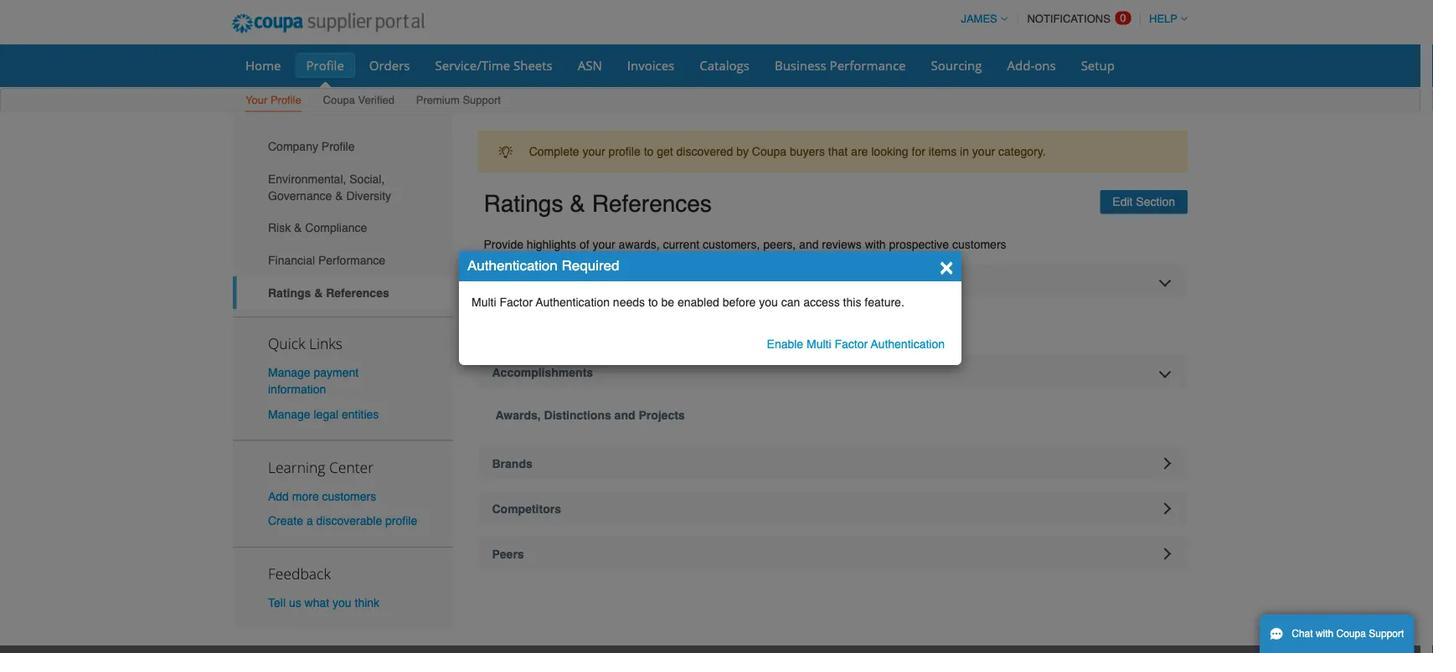 Task type: describe. For each thing, give the bounding box(es) containing it.
coupa supplier portal image
[[220, 3, 436, 44]]

create
[[268, 514, 303, 528]]

coupa inside chat with coupa support button
[[1337, 628, 1367, 640]]

distinctions
[[544, 408, 611, 422]]

add
[[268, 490, 289, 503]]

legal
[[314, 408, 339, 421]]

your right 'complete'
[[583, 145, 606, 158]]

add-ons link
[[997, 53, 1067, 78]]

business performance link
[[764, 53, 917, 78]]

invoices
[[627, 57, 675, 74]]

premium support link
[[415, 90, 502, 112]]

tell
[[268, 596, 286, 610]]

0 horizontal spatial references
[[326, 286, 389, 300]]

edit section link
[[1100, 190, 1188, 214]]

coupa verified link
[[322, 90, 395, 112]]

financial performance link
[[233, 244, 453, 277]]

profile for company profile
[[322, 140, 355, 153]]

needs
[[613, 296, 645, 309]]

of
[[580, 238, 590, 251]]

service/time sheets link
[[424, 53, 564, 78]]

us
[[289, 596, 301, 610]]

complete your profile to get discovered by coupa buyers that are looking for items in your category. alert
[[478, 130, 1188, 173]]

center
[[329, 457, 374, 477]]

1 vertical spatial profile
[[385, 514, 417, 528]]

enable
[[767, 338, 804, 351]]

quick links
[[268, 334, 343, 354]]

your profile link
[[245, 90, 302, 112]]

1 horizontal spatial factor
[[835, 338, 868, 351]]

manage payment information
[[268, 366, 359, 396]]

setup
[[1081, 57, 1115, 74]]

1 vertical spatial ratings
[[268, 286, 311, 300]]

manage legal entities
[[268, 408, 379, 421]]

current customers
[[492, 274, 599, 288]]

0 vertical spatial with
[[865, 238, 886, 251]]

1 horizontal spatial ratings
[[484, 191, 563, 217]]

× button
[[940, 252, 954, 279]]

add more customers
[[268, 490, 376, 503]]

social,
[[350, 172, 385, 186]]

create a discoverable profile link
[[268, 514, 417, 528]]

business performance
[[775, 57, 906, 74]]

1 vertical spatial and
[[615, 408, 636, 422]]

your
[[246, 94, 268, 106]]

0 horizontal spatial ratings & references
[[268, 286, 389, 300]]

enable multi factor authentication
[[767, 338, 945, 351]]

& down financial performance
[[314, 286, 323, 300]]

coupa verified
[[323, 94, 395, 106]]

environmental, social, governance & diversity link
[[233, 163, 453, 212]]

invoices link
[[616, 53, 686, 78]]

peers,
[[764, 238, 796, 251]]

0 horizontal spatial factor
[[500, 296, 533, 309]]

sheets
[[514, 57, 553, 74]]

can
[[781, 296, 800, 309]]

are
[[851, 145, 868, 158]]

1 heading from the top
[[478, 447, 1188, 481]]

verified
[[358, 94, 395, 106]]

buyers
[[790, 145, 825, 158]]

discovered
[[677, 145, 733, 158]]

orders link
[[358, 53, 421, 78]]

& right the risk
[[294, 221, 302, 235]]

looking
[[872, 145, 909, 158]]

be
[[661, 296, 675, 309]]

think
[[355, 596, 380, 610]]

0 horizontal spatial support
[[463, 94, 501, 106]]

complete your profile to get discovered by coupa buyers that are looking for items in your category.
[[529, 145, 1046, 158]]

section
[[1136, 195, 1176, 209]]

ons
[[1035, 57, 1056, 74]]

add-ons
[[1008, 57, 1056, 74]]

catalogs link
[[689, 53, 761, 78]]

awards, distinctions and projects
[[496, 408, 685, 422]]

to inside alert
[[644, 145, 654, 158]]

1 vertical spatial to
[[648, 296, 658, 309]]

current customers button
[[478, 264, 1188, 298]]

current customers heading
[[478, 264, 1188, 298]]

service/time
[[435, 57, 510, 74]]

& up of
[[570, 191, 586, 217]]

service/time sheets
[[435, 57, 553, 74]]

coupa inside complete your profile to get discovered by coupa buyers that are looking for items in your category. alert
[[752, 145, 787, 158]]

get
[[657, 145, 673, 158]]

manage payment information link
[[268, 366, 359, 396]]

learning
[[268, 457, 325, 477]]

category.
[[999, 145, 1046, 158]]

1 horizontal spatial multi
[[807, 338, 832, 351]]

entities
[[342, 408, 379, 421]]

links
[[309, 334, 343, 354]]

customers
[[538, 274, 599, 288]]

home link
[[235, 53, 292, 78]]

payment
[[314, 366, 359, 380]]

diversity
[[346, 189, 391, 202]]

before
[[723, 296, 756, 309]]

multi factor authentication needs to be enabled before you can access this feature.
[[472, 296, 905, 309]]

feature.
[[865, 296, 905, 309]]

complete
[[529, 145, 579, 158]]

company profile link
[[233, 130, 453, 163]]

1 horizontal spatial customers
[[953, 238, 1007, 251]]

ratings & references link
[[233, 277, 453, 309]]

accomplishments
[[492, 366, 593, 379]]



Task type: vqa. For each thing, say whether or not it's contained in the screenshot.
with in the 'button'
yes



Task type: locate. For each thing, give the bounding box(es) containing it.
risk & compliance
[[268, 221, 367, 235]]

1 manage from the top
[[268, 366, 311, 380]]

0 vertical spatial and
[[799, 238, 819, 251]]

company
[[268, 140, 318, 153]]

provide
[[484, 238, 524, 251]]

highlights
[[527, 238, 576, 251]]

performance for business performance
[[830, 57, 906, 74]]

0 vertical spatial heading
[[478, 447, 1188, 481]]

you
[[759, 296, 778, 309], [333, 596, 352, 610]]

2 vertical spatial profile
[[322, 140, 355, 153]]

you right what
[[333, 596, 352, 610]]

1 vertical spatial manage
[[268, 408, 311, 421]]

customers up discoverable
[[322, 490, 376, 503]]

manage
[[268, 366, 311, 380], [268, 408, 311, 421]]

chat with coupa support button
[[1260, 615, 1415, 654]]

asn
[[578, 57, 602, 74]]

0 vertical spatial customers
[[953, 238, 1007, 251]]

1 vertical spatial coupa
[[752, 145, 787, 158]]

projects
[[639, 408, 685, 422]]

customers,
[[703, 238, 760, 251]]

by
[[737, 145, 749, 158]]

×
[[940, 252, 954, 279]]

sourcing
[[931, 57, 982, 74]]

1 vertical spatial multi
[[807, 338, 832, 351]]

0 vertical spatial profile
[[609, 145, 641, 158]]

your profile
[[246, 94, 301, 106]]

profile inside alert
[[609, 145, 641, 158]]

ratings & references down financial performance
[[268, 286, 389, 300]]

compliance
[[305, 221, 367, 235]]

3 heading from the top
[[478, 538, 1188, 571]]

2 horizontal spatial coupa
[[1337, 628, 1367, 640]]

ratings & references
[[484, 191, 712, 217], [268, 286, 389, 300]]

1 vertical spatial authentication
[[536, 296, 610, 309]]

2 heading from the top
[[478, 492, 1188, 526]]

customers
[[953, 238, 1007, 251], [322, 490, 376, 503]]

factor
[[500, 296, 533, 309], [835, 338, 868, 351]]

add-
[[1008, 57, 1035, 74]]

profile right your
[[271, 94, 301, 106]]

support inside button
[[1369, 628, 1405, 640]]

for
[[912, 145, 926, 158]]

1 vertical spatial support
[[1369, 628, 1405, 640]]

financial performance
[[268, 254, 385, 267]]

and left projects
[[615, 408, 636, 422]]

manage up information
[[268, 366, 311, 380]]

edit
[[1113, 195, 1133, 209]]

1 horizontal spatial profile
[[609, 145, 641, 158]]

authentication down customers
[[536, 296, 610, 309]]

manage for manage payment information
[[268, 366, 311, 380]]

1 vertical spatial factor
[[835, 338, 868, 351]]

risk & compliance link
[[233, 212, 453, 244]]

1 horizontal spatial ratings & references
[[484, 191, 712, 217]]

with inside button
[[1316, 628, 1334, 640]]

references
[[592, 191, 712, 217], [326, 286, 389, 300]]

premium
[[416, 94, 460, 106]]

environmental,
[[268, 172, 346, 186]]

in
[[960, 145, 969, 158]]

authentication down feature.
[[871, 338, 945, 351]]

0 horizontal spatial with
[[865, 238, 886, 251]]

ratings & references up of
[[484, 191, 712, 217]]

2 manage from the top
[[268, 408, 311, 421]]

tell us what you think
[[268, 596, 380, 610]]

1 vertical spatial heading
[[478, 492, 1188, 526]]

1 horizontal spatial and
[[799, 238, 819, 251]]

0 horizontal spatial coupa
[[323, 94, 355, 106]]

profile up environmental, social, governance & diversity 'link'
[[322, 140, 355, 153]]

0 horizontal spatial multi
[[472, 296, 497, 309]]

with right reviews
[[865, 238, 886, 251]]

quick
[[268, 334, 305, 354]]

current
[[663, 238, 700, 251]]

edit section
[[1113, 195, 1176, 209]]

1 horizontal spatial support
[[1369, 628, 1405, 640]]

sourcing link
[[920, 53, 993, 78]]

coupa right chat
[[1337, 628, 1367, 640]]

reviews
[[822, 238, 862, 251]]

your right in
[[973, 145, 995, 158]]

profile
[[306, 57, 344, 74], [271, 94, 301, 106], [322, 140, 355, 153]]

performance down risk & compliance link
[[318, 254, 385, 267]]

environmental, social, governance & diversity
[[268, 172, 391, 202]]

your right of
[[593, 238, 616, 251]]

factor up accomplishments heading
[[835, 338, 868, 351]]

create a discoverable profile
[[268, 514, 417, 528]]

add more customers link
[[268, 490, 376, 503]]

heading
[[478, 447, 1188, 481], [478, 492, 1188, 526], [478, 538, 1188, 571]]

1 horizontal spatial performance
[[830, 57, 906, 74]]

manage down information
[[268, 408, 311, 421]]

business
[[775, 57, 827, 74]]

0 vertical spatial to
[[644, 145, 654, 158]]

multi down current
[[472, 296, 497, 309]]

awards,
[[496, 408, 541, 422]]

this
[[843, 296, 862, 309]]

and right peers,
[[799, 238, 819, 251]]

references down financial performance link
[[326, 286, 389, 300]]

factor down current
[[500, 296, 533, 309]]

& inside environmental, social, governance & diversity
[[335, 189, 343, 202]]

to left be on the left
[[648, 296, 658, 309]]

company profile
[[268, 140, 355, 153]]

ratings up provide at the left
[[484, 191, 563, 217]]

0 vertical spatial profile
[[306, 57, 344, 74]]

0 horizontal spatial performance
[[318, 254, 385, 267]]

1 vertical spatial you
[[333, 596, 352, 610]]

required
[[562, 257, 620, 274]]

home
[[246, 57, 281, 74]]

coupa right by
[[752, 145, 787, 158]]

chat with coupa support
[[1292, 628, 1405, 640]]

a
[[307, 514, 313, 528]]

ratings
[[484, 191, 563, 217], [268, 286, 311, 300]]

1 vertical spatial ratings & references
[[268, 286, 389, 300]]

items
[[929, 145, 957, 158]]

0 vertical spatial manage
[[268, 366, 311, 380]]

profile right discoverable
[[385, 514, 417, 528]]

your
[[583, 145, 606, 158], [973, 145, 995, 158], [593, 238, 616, 251]]

discoverable
[[316, 514, 382, 528]]

multi
[[472, 296, 497, 309], [807, 338, 832, 351]]

1 vertical spatial customers
[[322, 490, 376, 503]]

accomplishments button
[[478, 356, 1188, 389]]

more
[[292, 490, 319, 503]]

prospective
[[889, 238, 949, 251]]

2 vertical spatial heading
[[478, 538, 1188, 571]]

you left can
[[759, 296, 778, 309]]

multi up the accomplishments dropdown button
[[807, 338, 832, 351]]

profile for your profile
[[271, 94, 301, 106]]

0 vertical spatial ratings & references
[[484, 191, 712, 217]]

support
[[463, 94, 501, 106], [1369, 628, 1405, 640]]

& left diversity
[[335, 189, 343, 202]]

enable multi factor authentication link
[[767, 338, 945, 351]]

0 vertical spatial multi
[[472, 296, 497, 309]]

authentication
[[468, 257, 558, 274], [536, 296, 610, 309], [871, 338, 945, 351]]

coupa inside coupa verified link
[[323, 94, 355, 106]]

setup link
[[1071, 53, 1126, 78]]

to left get at the top left of page
[[644, 145, 654, 158]]

0 horizontal spatial you
[[333, 596, 352, 610]]

ratings down financial on the left top
[[268, 286, 311, 300]]

1 horizontal spatial coupa
[[752, 145, 787, 158]]

1 vertical spatial with
[[1316, 628, 1334, 640]]

0 horizontal spatial and
[[615, 408, 636, 422]]

premium support
[[416, 94, 501, 106]]

1 vertical spatial profile
[[271, 94, 301, 106]]

customers up × button
[[953, 238, 1007, 251]]

that
[[829, 145, 848, 158]]

&
[[335, 189, 343, 202], [570, 191, 586, 217], [294, 221, 302, 235], [314, 286, 323, 300]]

with right chat
[[1316, 628, 1334, 640]]

1 horizontal spatial references
[[592, 191, 712, 217]]

1 vertical spatial references
[[326, 286, 389, 300]]

coupa left verified
[[323, 94, 355, 106]]

0 horizontal spatial customers
[[322, 490, 376, 503]]

2 vertical spatial coupa
[[1337, 628, 1367, 640]]

information
[[268, 383, 326, 396]]

0 horizontal spatial profile
[[385, 514, 417, 528]]

accomplishments heading
[[478, 356, 1188, 389]]

0 horizontal spatial ratings
[[268, 286, 311, 300]]

manage inside manage payment information
[[268, 366, 311, 380]]

profile left get at the top left of page
[[609, 145, 641, 158]]

access
[[804, 296, 840, 309]]

profile down 'coupa supplier portal' image
[[306, 57, 344, 74]]

0 vertical spatial factor
[[500, 296, 533, 309]]

performance right business at top
[[830, 57, 906, 74]]

1 horizontal spatial you
[[759, 296, 778, 309]]

with
[[865, 238, 886, 251], [1316, 628, 1334, 640]]

0 vertical spatial support
[[463, 94, 501, 106]]

tell us what you think button
[[268, 595, 380, 611]]

references up 'awards,'
[[592, 191, 712, 217]]

authentication up current
[[468, 257, 558, 274]]

0 vertical spatial coupa
[[323, 94, 355, 106]]

asn link
[[567, 53, 613, 78]]

what
[[305, 596, 329, 610]]

profile link
[[295, 53, 355, 78]]

0 vertical spatial authentication
[[468, 257, 558, 274]]

manage for manage legal entities
[[268, 408, 311, 421]]

2 vertical spatial authentication
[[871, 338, 945, 351]]

learning center
[[268, 457, 374, 477]]

1 vertical spatial performance
[[318, 254, 385, 267]]

orders
[[369, 57, 410, 74]]

feedback
[[268, 564, 331, 584]]

0 vertical spatial ratings
[[484, 191, 563, 217]]

you inside "button"
[[333, 596, 352, 610]]

1 horizontal spatial with
[[1316, 628, 1334, 640]]

0 vertical spatial you
[[759, 296, 778, 309]]

provide highlights of your awards, current customers, peers, and reviews with prospective customers
[[484, 238, 1007, 251]]

catalogs
[[700, 57, 750, 74]]

0 vertical spatial references
[[592, 191, 712, 217]]

0 vertical spatial performance
[[830, 57, 906, 74]]

performance for financial performance
[[318, 254, 385, 267]]



